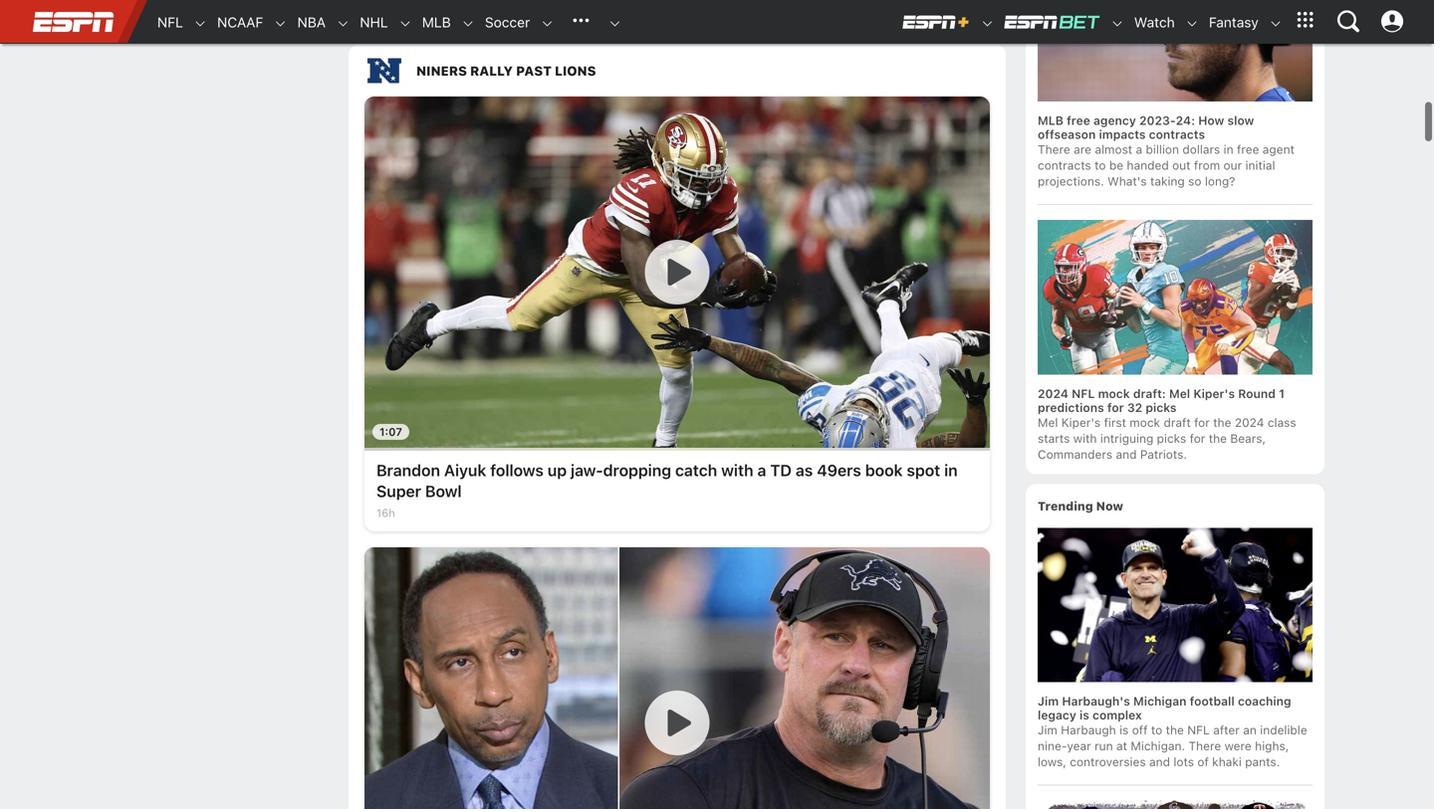 Task type: describe. For each thing, give the bounding box(es) containing it.
pants.
[[1245, 755, 1280, 769]]

lions
[[555, 63, 596, 78]]

nba link
[[287, 1, 326, 44]]

indelible
[[1260, 724, 1307, 738]]

32
[[1127, 401, 1143, 415]]

lots
[[1174, 755, 1194, 769]]

catch
[[675, 461, 717, 480]]

1 jim from the top
[[1038, 695, 1059, 709]]

1 vertical spatial picks
[[1157, 432, 1187, 445]]

mlb free agency 2023-24: how slow offseason impacts contracts there are almost a billion dollars in free agent contracts to be handed out from our initial projections. what's taking so long?
[[1038, 114, 1295, 188]]

jim harbaugh's michigan football coaching legacy is complex link
[[1038, 695, 1291, 723]]

an
[[1243, 724, 1257, 738]]

0 vertical spatial the
[[1213, 416, 1232, 430]]

nfl link
[[147, 1, 183, 44]]

spot
[[907, 461, 940, 480]]

with inside brandon aiyuk follows up jaw-dropping catch with a td as 49ers book spot in super bowl 16h
[[721, 461, 754, 480]]

harbaugh
[[1061, 724, 1116, 738]]

1 vertical spatial for
[[1194, 416, 1210, 430]]

0 vertical spatial mock
[[1098, 387, 1130, 401]]

2023-
[[1139, 114, 1176, 127]]

draft
[[1164, 416, 1191, 430]]

our
[[1224, 158, 1242, 172]]

football
[[1190, 695, 1235, 709]]

slow
[[1228, 114, 1254, 127]]

niners
[[416, 63, 467, 78]]

coaching
[[1238, 695, 1291, 709]]

and inside jim harbaugh's michigan football coaching legacy is complex jim harbaugh is off to the nfl after an indelible nine-year run at michigan. there were highs, lows, controversies and lots of khaki pants.
[[1149, 755, 1170, 769]]

mlb for mlb
[[422, 14, 451, 30]]

mlb free agency 2023-24: how slow offseason impacts contracts link
[[1038, 114, 1254, 141]]

1 vertical spatial the
[[1209, 432, 1227, 445]]

0 horizontal spatial is
[[1080, 709, 1090, 723]]

billion
[[1146, 142, 1179, 156]]

trending
[[1038, 499, 1093, 513]]

mlb link
[[412, 1, 451, 44]]

are
[[1074, 142, 1092, 156]]

16h
[[376, 507, 395, 520]]

initial
[[1246, 158, 1275, 172]]

0 horizontal spatial mel
[[1038, 416, 1058, 430]]

mlb for mlb free agency 2023-24: how slow offseason impacts contracts there are almost a billion dollars in free agent contracts to be handed out from our initial projections. what's taking so long?
[[1038, 114, 1064, 127]]

patriots.
[[1140, 447, 1187, 461]]

0 vertical spatial nfl
[[157, 14, 183, 30]]

first
[[1104, 416, 1126, 430]]

run
[[1095, 740, 1113, 753]]

0 vertical spatial picks
[[1146, 401, 1177, 415]]

bowl
[[425, 482, 462, 501]]

michigan
[[1134, 695, 1187, 709]]

0 horizontal spatial contracts
[[1038, 158, 1091, 172]]

brandon
[[376, 461, 440, 480]]

complex
[[1093, 709, 1142, 723]]

fantasy link
[[1199, 1, 1259, 44]]

nhl
[[360, 14, 388, 30]]

to inside jim harbaugh's michigan football coaching legacy is complex jim harbaugh is off to the nfl after an indelible nine-year run at michigan. there were highs, lows, controversies and lots of khaki pants.
[[1151, 724, 1163, 738]]

be
[[1109, 158, 1124, 172]]

highs,
[[1255, 740, 1289, 753]]

nfl inside 2024 nfl mock draft: mel kiper's round 1 predictions for 32 picks mel kiper's first mock draft for the 2024 class starts with intriguing picks for the bears, commanders and patriots.
[[1072, 387, 1095, 401]]

niners rally past lions
[[416, 63, 596, 78]]

commanders
[[1038, 447, 1113, 461]]

a inside brandon aiyuk follows up jaw-dropping catch with a td as 49ers book spot in super bowl 16h
[[757, 461, 766, 480]]

controversies
[[1070, 755, 1146, 769]]

49ers
[[817, 461, 861, 480]]

were
[[1225, 740, 1252, 753]]

almost
[[1095, 142, 1133, 156]]

how
[[1198, 114, 1224, 127]]

1 horizontal spatial kiper's
[[1194, 387, 1235, 401]]

in inside mlb free agency 2023-24: how slow offseason impacts contracts there are almost a billion dollars in free agent contracts to be handed out from our initial projections. what's taking so long?
[[1224, 142, 1234, 156]]

harbaugh's
[[1062, 695, 1130, 709]]

there inside mlb free agency 2023-24: how slow offseason impacts contracts there are almost a billion dollars in free agent contracts to be handed out from our initial projections. what's taking so long?
[[1038, 142, 1070, 156]]

jaw-
[[571, 461, 603, 480]]

a inside mlb free agency 2023-24: how slow offseason impacts contracts there are almost a billion dollars in free agent contracts to be handed out from our initial projections. what's taking so long?
[[1136, 142, 1143, 156]]

ncaaf link
[[207, 1, 263, 44]]

nine-
[[1038, 740, 1067, 753]]

nba
[[297, 14, 326, 30]]

book
[[865, 461, 903, 480]]

of
[[1198, 755, 1209, 769]]

1 horizontal spatial is
[[1120, 724, 1129, 738]]

and inside 2024 nfl mock draft: mel kiper's round 1 predictions for 32 picks mel kiper's first mock draft for the 2024 class starts with intriguing picks for the bears, commanders and patriots.
[[1116, 447, 1137, 461]]

ncaaf
[[217, 14, 263, 30]]

khaki
[[1212, 755, 1242, 769]]

predictions
[[1038, 401, 1104, 415]]

watch
[[1134, 14, 1175, 30]]

at
[[1117, 740, 1127, 753]]

taking
[[1150, 174, 1185, 188]]

to inside mlb free agency 2023-24: how slow offseason impacts contracts there are almost a billion dollars in free agent contracts to be handed out from our initial projections. what's taking so long?
[[1095, 158, 1106, 172]]

out
[[1172, 158, 1191, 172]]

1 horizontal spatial free
[[1237, 142, 1259, 156]]



Task type: vqa. For each thing, say whether or not it's contained in the screenshot.
for
yes



Task type: locate. For each thing, give the bounding box(es) containing it.
0 vertical spatial there
[[1038, 142, 1070, 156]]

soccer
[[485, 14, 530, 30]]

the up bears,
[[1213, 416, 1232, 430]]

agent
[[1263, 142, 1295, 156]]

to up michigan.
[[1151, 724, 1163, 738]]

kiper's down predictions
[[1062, 416, 1101, 430]]

nfl left ncaaf link
[[157, 14, 183, 30]]

to
[[1095, 158, 1106, 172], [1151, 724, 1163, 738]]

1 vertical spatial a
[[757, 461, 766, 480]]

the inside jim harbaugh's michigan football coaching legacy is complex jim harbaugh is off to the nfl after an indelible nine-year run at michigan. there were highs, lows, controversies and lots of khaki pants.
[[1166, 724, 1184, 738]]

0 vertical spatial for
[[1107, 401, 1124, 415]]

mel
[[1169, 387, 1190, 401], [1038, 416, 1058, 430]]

now
[[1096, 499, 1124, 513]]

1 horizontal spatial mlb
[[1038, 114, 1064, 127]]

watch link
[[1124, 1, 1175, 44]]

1 vertical spatial free
[[1237, 142, 1259, 156]]

super
[[376, 482, 421, 501]]

1 vertical spatial mel
[[1038, 416, 1058, 430]]

2024 nfl mock draft: mel kiper's round 1 predictions for 32 picks mel kiper's first mock draft for the 2024 class starts with intriguing picks for the bears, commanders and patriots.
[[1038, 387, 1296, 461]]

1 horizontal spatial to
[[1151, 724, 1163, 738]]

class
[[1268, 416, 1296, 430]]

there up the of
[[1189, 740, 1221, 753]]

1 vertical spatial kiper's
[[1062, 416, 1101, 430]]

0 vertical spatial is
[[1080, 709, 1090, 723]]

there
[[1038, 142, 1070, 156], [1189, 740, 1221, 753]]

0 vertical spatial a
[[1136, 142, 1143, 156]]

0 horizontal spatial kiper's
[[1062, 416, 1101, 430]]

0 vertical spatial kiper's
[[1194, 387, 1235, 401]]

nfl inside jim harbaugh's michigan football coaching legacy is complex jim harbaugh is off to the nfl after an indelible nine-year run at michigan. there were highs, lows, controversies and lots of khaki pants.
[[1187, 724, 1210, 738]]

2024 up starts
[[1038, 387, 1069, 401]]

0 vertical spatial mel
[[1169, 387, 1190, 401]]

1 vertical spatial to
[[1151, 724, 1163, 738]]

with up commanders
[[1074, 432, 1097, 445]]

0 horizontal spatial and
[[1116, 447, 1137, 461]]

mlb inside mlb link
[[422, 14, 451, 30]]

kiper's left round at top right
[[1194, 387, 1235, 401]]

1 vertical spatial with
[[721, 461, 754, 480]]

michigan.
[[1131, 740, 1185, 753]]

off
[[1132, 724, 1148, 738]]

round
[[1238, 387, 1276, 401]]

0 vertical spatial and
[[1116, 447, 1137, 461]]

2 horizontal spatial nfl
[[1187, 724, 1210, 738]]

0 horizontal spatial a
[[757, 461, 766, 480]]

mock down 32 on the right of the page
[[1130, 416, 1160, 430]]

the left bears,
[[1209, 432, 1227, 445]]

is up harbaugh
[[1080, 709, 1090, 723]]

1 vertical spatial and
[[1149, 755, 1170, 769]]

free up are
[[1067, 114, 1090, 127]]

with
[[1074, 432, 1097, 445], [721, 461, 754, 480]]

is left off
[[1120, 724, 1129, 738]]

0 horizontal spatial there
[[1038, 142, 1070, 156]]

2 vertical spatial nfl
[[1187, 724, 1210, 738]]

1 vertical spatial is
[[1120, 724, 1129, 738]]

0 horizontal spatial to
[[1095, 158, 1106, 172]]

0 vertical spatial to
[[1095, 158, 1106, 172]]

1 horizontal spatial in
[[1224, 142, 1234, 156]]

and
[[1116, 447, 1137, 461], [1149, 755, 1170, 769]]

24:
[[1176, 114, 1195, 127]]

0 vertical spatial 2024
[[1038, 387, 1069, 401]]

past
[[516, 63, 552, 78]]

what's
[[1108, 174, 1147, 188]]

1 vertical spatial jim
[[1038, 724, 1058, 738]]

from
[[1194, 158, 1220, 172]]

2 vertical spatial for
[[1190, 432, 1206, 445]]

picks up draft
[[1146, 401, 1177, 415]]

nfl left 32 on the right of the page
[[1072, 387, 1095, 401]]

1 horizontal spatial with
[[1074, 432, 1097, 445]]

1 vertical spatial there
[[1189, 740, 1221, 753]]

mel up starts
[[1038, 416, 1058, 430]]

with inside 2024 nfl mock draft: mel kiper's round 1 predictions for 32 picks mel kiper's first mock draft for the 2024 class starts with intriguing picks for the bears, commanders and patriots.
[[1074, 432, 1097, 445]]

mlb inside mlb free agency 2023-24: how slow offseason impacts contracts there are almost a billion dollars in free agent contracts to be handed out from our initial projections. what's taking so long?
[[1038, 114, 1064, 127]]

free up initial
[[1237, 142, 1259, 156]]

in
[[1224, 142, 1234, 156], [944, 461, 958, 480]]

for right draft
[[1194, 416, 1210, 430]]

dropping
[[603, 461, 671, 480]]

bears,
[[1230, 432, 1266, 445]]

free
[[1067, 114, 1090, 127], [1237, 142, 1259, 156]]

contracts up "projections."
[[1038, 158, 1091, 172]]

handed
[[1127, 158, 1169, 172]]

offseason
[[1038, 127, 1096, 141]]

a left 'td'
[[757, 461, 766, 480]]

1 horizontal spatial nfl
[[1072, 387, 1095, 401]]

there down offseason
[[1038, 142, 1070, 156]]

fantasy
[[1209, 14, 1259, 30]]

soccer link
[[475, 1, 530, 44]]

impacts
[[1099, 127, 1146, 141]]

after
[[1213, 724, 1240, 738]]

0 vertical spatial jim
[[1038, 695, 1059, 709]]

a
[[1136, 142, 1143, 156], [757, 461, 766, 480]]

contracts up billion
[[1149, 127, 1205, 141]]

jim
[[1038, 695, 1059, 709], [1038, 724, 1058, 738]]

0 vertical spatial with
[[1074, 432, 1097, 445]]

td
[[770, 461, 792, 480]]

a up handed at the right of page
[[1136, 142, 1143, 156]]

0 horizontal spatial mlb
[[422, 14, 451, 30]]

nhl link
[[350, 1, 388, 44]]

and down 'intriguing'
[[1116, 447, 1137, 461]]

there inside jim harbaugh's michigan football coaching legacy is complex jim harbaugh is off to the nfl after an indelible nine-year run at michigan. there were highs, lows, controversies and lots of khaki pants.
[[1189, 740, 1221, 753]]

year
[[1067, 740, 1091, 753]]

starts
[[1038, 432, 1070, 445]]

in inside brandon aiyuk follows up jaw-dropping catch with a td as 49ers book spot in super bowl 16h
[[944, 461, 958, 480]]

up
[[548, 461, 567, 480]]

mlb up "projections."
[[1038, 114, 1064, 127]]

1 vertical spatial contracts
[[1038, 158, 1091, 172]]

1 vertical spatial mlb
[[1038, 114, 1064, 127]]

1 horizontal spatial mel
[[1169, 387, 1190, 401]]

0 vertical spatial free
[[1067, 114, 1090, 127]]

2 jim from the top
[[1038, 724, 1058, 738]]

2024
[[1038, 387, 1069, 401], [1235, 416, 1264, 430]]

1 horizontal spatial and
[[1149, 755, 1170, 769]]

1 vertical spatial 2024
[[1235, 416, 1264, 430]]

1 horizontal spatial there
[[1189, 740, 1221, 753]]

draft:
[[1133, 387, 1166, 401]]

nfl
[[157, 14, 183, 30], [1072, 387, 1095, 401], [1187, 724, 1210, 738]]

mock up first at the bottom right of page
[[1098, 387, 1130, 401]]

1:07
[[379, 426, 402, 439]]

1 horizontal spatial contracts
[[1149, 127, 1205, 141]]

the
[[1213, 416, 1232, 430], [1209, 432, 1227, 445], [1166, 724, 1184, 738]]

legacy
[[1038, 709, 1076, 723]]

1 vertical spatial in
[[944, 461, 958, 480]]

1 vertical spatial nfl
[[1072, 387, 1095, 401]]

jim harbaugh's michigan football coaching legacy is complex jim harbaugh is off to the nfl after an indelible nine-year run at michigan. there were highs, lows, controversies and lots of khaki pants.
[[1038, 695, 1307, 769]]

to left be
[[1095, 158, 1106, 172]]

mock
[[1098, 387, 1130, 401], [1130, 416, 1160, 430]]

mel up draft
[[1169, 387, 1190, 401]]

and down michigan.
[[1149, 755, 1170, 769]]

0 horizontal spatial in
[[944, 461, 958, 480]]

2024 up bears,
[[1235, 416, 1264, 430]]

for up first at the bottom right of page
[[1107, 401, 1124, 415]]

long?
[[1205, 174, 1236, 188]]

0 horizontal spatial nfl
[[157, 14, 183, 30]]

intriguing
[[1100, 432, 1154, 445]]

brandon aiyuk follows up jaw-dropping catch with a td as 49ers book spot in super bowl 16h
[[376, 461, 958, 520]]

mlb
[[422, 14, 451, 30], [1038, 114, 1064, 127]]

in right spot at the bottom
[[944, 461, 958, 480]]

picks down draft
[[1157, 432, 1187, 445]]

1
[[1279, 387, 1285, 401]]

dollars
[[1183, 142, 1220, 156]]

as
[[796, 461, 813, 480]]

1 horizontal spatial 2024
[[1235, 416, 1264, 430]]

0 vertical spatial contracts
[[1149, 127, 1205, 141]]

agency
[[1094, 114, 1136, 127]]

in up the our
[[1224, 142, 1234, 156]]

for down draft
[[1190, 432, 1206, 445]]

aiyuk
[[444, 461, 486, 480]]

projections.
[[1038, 174, 1104, 188]]

is
[[1080, 709, 1090, 723], [1120, 724, 1129, 738]]

1 vertical spatial mock
[[1130, 416, 1160, 430]]

2 vertical spatial the
[[1166, 724, 1184, 738]]

0 horizontal spatial with
[[721, 461, 754, 480]]

mlb up niners
[[422, 14, 451, 30]]

for
[[1107, 401, 1124, 415], [1194, 416, 1210, 430], [1190, 432, 1206, 445]]

rally
[[470, 63, 513, 78]]

follows
[[490, 461, 544, 480]]

1 horizontal spatial a
[[1136, 142, 1143, 156]]

with right catch
[[721, 461, 754, 480]]

lows,
[[1038, 755, 1067, 769]]

2024 nfl mock draft: mel kiper's round 1 predictions for 32 picks link
[[1038, 387, 1285, 415]]

the up michigan.
[[1166, 724, 1184, 738]]

0 vertical spatial in
[[1224, 142, 1234, 156]]

0 horizontal spatial 2024
[[1038, 387, 1069, 401]]

0 horizontal spatial free
[[1067, 114, 1090, 127]]

contracts
[[1149, 127, 1205, 141], [1038, 158, 1091, 172]]

picks
[[1146, 401, 1177, 415], [1157, 432, 1187, 445]]

0 vertical spatial mlb
[[422, 14, 451, 30]]

nfl left after
[[1187, 724, 1210, 738]]



